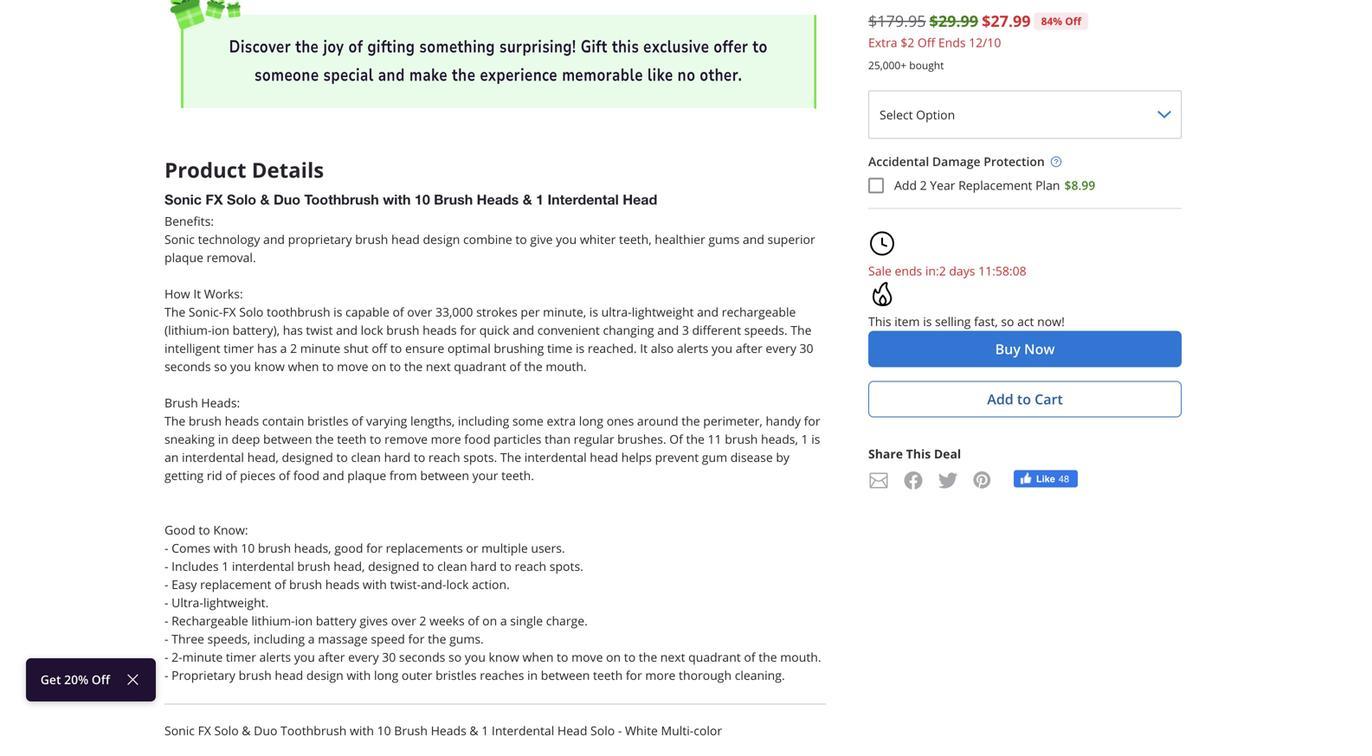 Task type: describe. For each thing, give the bounding box(es) containing it.
reach inside brush heads: the brush heads contain bristles of varying lengths, including some extra long ones around the perimeter, handy for sneaking in deep between the teeth to remove more food particles than regular brushes. of the 11 brush heads, 1 is an interdental head, designed to clean hard to reach spots. the interdental head helps prevent gum disease by getting rid of pieces of food and plaque from between your teeth.
[[429, 450, 460, 466]]

to inside button
[[1017, 390, 1031, 409]]

head for sonic fx solo & duo toothbrush with 10 brush heads & 1 interdental head solo - white multi-color
[[557, 723, 587, 739]]

thorough
[[679, 668, 732, 684]]

toothbrush
[[267, 304, 330, 320]]

of up gums.
[[468, 613, 479, 629]]

0 vertical spatial between
[[263, 432, 312, 448]]

healthier
[[655, 232, 705, 248]]

teeth inside brush heads: the brush heads contain bristles of varying lengths, including some extra long ones around the perimeter, handy for sneaking in deep between the teeth to remove more food particles than regular brushes. of the 11 brush heads, 1 is an interdental head, designed to clean hard to reach spots. the interdental head helps prevent gum disease by getting rid of pieces of food and plaque from between your teeth.
[[337, 432, 367, 448]]

timer inside how it works: the sonic-fx solo toothbrush is capable of over 33,000 strokes per minute, is ultra-lightweight and rechargeable (lithium-ion battery), has twist and lock brush heads for quick and convenient changing and 3 different speeds. the intelligent timer has a 2 minute shut off to ensure optimal brushing time is reached.  it also alerts you after every 30 seconds so you know when to move on to the next quadrant of the mouth.
[[224, 341, 254, 357]]

you down different
[[712, 341, 733, 357]]

now!
[[1037, 314, 1065, 330]]

plaque inside benefits: sonic technology and proprietary brush head design combine to give you whiter teeth, healthier gums and superior plaque removal.
[[165, 250, 203, 266]]

off
[[372, 341, 387, 357]]

of down the brushing
[[510, 359, 521, 375]]

deal
[[934, 446, 961, 463]]

accidental
[[868, 154, 929, 170]]

next inside how it works: the sonic-fx solo toothbrush is capable of over 33,000 strokes per minute, is ultra-lightweight and rechargeable (lithium-ion battery), has twist and lock brush heads for quick and convenient changing and 3 different speeds. the intelligent timer has a 2 minute shut off to ensure optimal brushing time is reached.  it also alerts you after every 30 seconds so you know when to move on to the next quadrant of the mouth.
[[426, 359, 451, 375]]

when inside good to know: - comes with 10 brush heads, good for replacements or multiple users. - includes 1 interdental brush head, designed to clean hard to reach spots. - easy replacement of brush heads with twist-and-lock action. - ultra-lightweight. - rechargeable lithium-ion battery gives over 2 weeks of on a single charge. - three speeds, including a massage speed for the gums. - 2-minute timer alerts you after every 30 seconds so you know when to move on to the next quadrant of the mouth. - proprietary brush head design with long outer bristles reaches in between teeth for more thorough cleaning.
[[523, 650, 554, 666]]

convenient
[[537, 322, 600, 338]]

multi-
[[661, 723, 694, 739]]

clean inside brush heads: the brush heads contain bristles of varying lengths, including some extra long ones around the perimeter, handy for sneaking in deep between the teeth to remove more food particles than regular brushes. of the 11 brush heads, 1 is an interdental head, designed to clean hard to reach spots. the interdental head helps prevent gum disease by getting rid of pieces of food and plaque from between your teeth.
[[351, 450, 381, 466]]

sonic inside benefits: sonic technology and proprietary brush head design combine to give you whiter teeth, healthier gums and superior plaque removal.
[[165, 232, 195, 248]]

ultra-
[[601, 304, 632, 320]]

0 horizontal spatial it
[[193, 286, 201, 302]]

is left ultra-
[[589, 304, 598, 320]]

is inside brush heads: the brush heads contain bristles of varying lengths, including some extra long ones around the perimeter, handy for sneaking in deep between the teeth to remove more food particles than regular brushes. of the 11 brush heads, 1 is an interdental head, designed to clean hard to reach spots. the interdental head helps prevent gum disease by getting rid of pieces of food and plaque from between your teeth.
[[811, 432, 820, 448]]

add for add to cart
[[987, 390, 1014, 409]]

know inside how it works: the sonic-fx solo toothbrush is capable of over 33,000 strokes per minute, is ultra-lightweight and rechargeable (lithium-ion battery), has twist and lock brush heads for quick and convenient changing and 3 different speeds. the intelligent timer has a 2 minute shut off to ensure optimal brushing time is reached.  it also alerts you after every 30 seconds so you know when to move on to the next quadrant of the mouth.
[[254, 359, 285, 375]]

25,000+ bought
[[868, 58, 944, 72]]

minute inside how it works: the sonic-fx solo toothbrush is capable of over 33,000 strokes per minute, is ultra-lightweight and rechargeable (lithium-ion battery), has twist and lock brush heads for quick and convenient changing and 3 different speeds. the intelligent timer has a 2 minute shut off to ensure optimal brushing time is reached.  it also alerts you after every 30 seconds so you know when to move on to the next quadrant of the mouth.
[[300, 341, 341, 357]]

1 vertical spatial a
[[500, 613, 507, 629]]

of right rid
[[225, 468, 237, 484]]

heads inside brush heads: the brush heads contain bristles of varying lengths, including some extra long ones around the perimeter, handy for sneaking in deep between the teeth to remove more food particles than regular brushes. of the 11 brush heads, 1 is an interdental head, designed to clean hard to reach spots. the interdental head helps prevent gum disease by getting rid of pieces of food and plaque from between your teeth.
[[225, 413, 259, 429]]

solo inside how it works: the sonic-fx solo toothbrush is capable of over 33,000 strokes per minute, is ultra-lightweight and rechargeable (lithium-ion battery), has twist and lock brush heads for quick and convenient changing and 3 different speeds. the intelligent timer has a 2 minute shut off to ensure optimal brushing time is reached.  it also alerts you after every 30 seconds so you know when to move on to the next quadrant of the mouth.
[[239, 304, 264, 320]]

- left three
[[165, 632, 168, 648]]

- left rechargeable on the left of page
[[165, 613, 168, 629]]

reached.
[[588, 341, 637, 357]]

ion inside how it works: the sonic-fx solo toothbrush is capable of over 33,000 strokes per minute, is ultra-lightweight and rechargeable (lithium-ion battery), has twist and lock brush heads for quick and convenient changing and 3 different speeds. the intelligent timer has a 2 minute shut off to ensure optimal brushing time is reached.  it also alerts you after every 30 seconds so you know when to move on to the next quadrant of the mouth.
[[212, 322, 229, 338]]

sneaking
[[165, 432, 215, 448]]

including inside brush heads: the brush heads contain bristles of varying lengths, including some extra long ones around the perimeter, handy for sneaking in deep between the teeth to remove more food particles than regular brushes. of the 11 brush heads, 1 is an interdental head, designed to clean hard to reach spots. the interdental head helps prevent gum disease by getting rid of pieces of food and plaque from between your teeth.
[[458, 413, 509, 429]]

toothbrush for sonic fx solo & duo toothbrush with 10 brush heads & 1 interdental head solo - white multi-color
[[281, 723, 347, 739]]

details
[[252, 156, 324, 184]]

an
[[165, 450, 179, 466]]

for inside brush heads: the brush heads contain bristles of varying lengths, including some extra long ones around the perimeter, handy for sneaking in deep between the teeth to remove more food particles than regular brushes. of the 11 brush heads, 1 is an interdental head, designed to clean hard to reach spots. the interdental head helps prevent gum disease by getting rid of pieces of food and plaque from between your teeth.
[[804, 413, 820, 429]]

ensure
[[405, 341, 444, 357]]

add for add 2 year replacement plan $8.99
[[894, 177, 917, 194]]

spots. inside brush heads: the brush heads contain bristles of varying lengths, including some extra long ones around the perimeter, handy for sneaking in deep between the teeth to remove more food particles than regular brushes. of the 11 brush heads, 1 is an interdental head, designed to clean hard to reach spots. the interdental head helps prevent gum disease by getting rid of pieces of food and plaque from between your teeth.
[[463, 450, 497, 466]]

head for sonic fx solo & duo toothbrush with 10 brush heads & 1 interdental head
[[623, 192, 657, 208]]

sale ends in: 2 days 11:58:08
[[868, 263, 1027, 279]]

of
[[670, 432, 683, 448]]

action.
[[472, 577, 510, 593]]

2 inside how it works: the sonic-fx solo toothbrush is capable of over 33,000 strokes per minute, is ultra-lightweight and rechargeable (lithium-ion battery), has twist and lock brush heads for quick and convenient changing and 3 different speeds. the intelligent timer has a 2 minute shut off to ensure optimal brushing time is reached.  it also alerts you after every 30 seconds so you know when to move on to the next quadrant of the mouth.
[[290, 341, 297, 357]]

and up the brushing
[[513, 322, 534, 338]]

is right time
[[576, 341, 585, 357]]

twist
[[306, 322, 333, 338]]

1 up give
[[536, 192, 544, 208]]

head inside brush heads: the brush heads contain bristles of varying lengths, including some extra long ones around the perimeter, handy for sneaking in deep between the teeth to remove more food particles than regular brushes. of the 11 brush heads, 1 is an interdental head, designed to clean hard to reach spots. the interdental head helps prevent gum disease by getting rid of pieces of food and plaque from between your teeth.
[[590, 450, 618, 466]]

lock inside how it works: the sonic-fx solo toothbrush is capable of over 33,000 strokes per minute, is ultra-lightweight and rechargeable (lithium-ion battery), has twist and lock brush heads for quick and convenient changing and 3 different speeds. the intelligent timer has a 2 minute shut off to ensure optimal brushing time is reached.  it also alerts you after every 30 seconds so you know when to move on to the next quadrant of the mouth.
[[361, 322, 383, 338]]

84% off
[[1041, 14, 1081, 29]]

gums
[[709, 232, 740, 248]]

of up cleaning. at right bottom
[[744, 650, 756, 666]]

the down particles
[[500, 450, 521, 466]]

sonic-
[[189, 304, 223, 320]]

heads for sonic fx solo & duo toothbrush with 10 brush heads & 1 interdental head solo - white multi-color
[[431, 723, 467, 739]]

interdental for sonic fx solo & duo toothbrush with 10 brush heads & 1 interdental head solo - white multi-color
[[492, 723, 554, 739]]

deep
[[232, 432, 260, 448]]

single
[[510, 613, 543, 629]]

the right speeds.
[[791, 322, 812, 338]]

1 vertical spatial between
[[420, 468, 469, 484]]

perimeter,
[[703, 413, 763, 429]]

the down how
[[165, 304, 185, 320]]

the up sneaking
[[165, 413, 185, 429]]

2 vertical spatial on
[[606, 650, 621, 666]]

of left varying
[[352, 413, 363, 429]]

you down battery),
[[230, 359, 251, 375]]

product
[[165, 156, 246, 184]]

lightweight
[[632, 304, 694, 320]]

bought
[[909, 58, 944, 72]]

30 inside good to know: - comes with 10 brush heads, good for replacements or multiple users. - includes 1 interdental brush head, designed to clean hard to reach spots. - easy replacement of brush heads with twist-and-lock action. - ultra-lightweight. - rechargeable lithium-ion battery gives over 2 weeks of on a single charge. - three speeds, including a massage speed for the gums. - 2-minute timer alerts you after every 30 seconds so you know when to move on to the next quadrant of the mouth. - proprietary brush head design with long outer bristles reaches in between teeth for more thorough cleaning.
[[382, 650, 396, 666]]

varying
[[366, 413, 407, 429]]

the up white
[[639, 650, 657, 666]]

is right item
[[923, 314, 932, 330]]

$179.95
[[868, 10, 926, 31]]

1 horizontal spatial it
[[640, 341, 648, 357]]

and right gums
[[743, 232, 764, 248]]

for up white
[[626, 668, 642, 684]]

designed inside brush heads: the brush heads contain bristles of varying lengths, including some extra long ones around the perimeter, handy for sneaking in deep between the teeth to remove more food particles than regular brushes. of the 11 brush heads, 1 is an interdental head, designed to clean hard to reach spots. the interdental head helps prevent gum disease by getting rid of pieces of food and plaque from between your teeth.
[[282, 450, 333, 466]]

gum
[[702, 450, 727, 466]]

brush inside benefits: sonic technology and proprietary brush head design combine to give you whiter teeth, healthier gums and superior plaque removal.
[[355, 232, 388, 248]]

interdental down than
[[524, 450, 587, 466]]

2 vertical spatial a
[[308, 632, 315, 648]]

every inside good to know: - comes with 10 brush heads, good for replacements or multiple users. - includes 1 interdental brush head, designed to clean hard to reach spots. - easy replacement of brush heads with twist-and-lock action. - ultra-lightweight. - rechargeable lithium-ion battery gives over 2 weeks of on a single charge. - three speeds, including a massage speed for the gums. - 2-minute timer alerts you after every 30 seconds so you know when to move on to the next quadrant of the mouth. - proprietary brush head design with long outer bristles reaches in between teeth for more thorough cleaning.
[[348, 650, 379, 666]]

in inside good to know: - comes with 10 brush heads, good for replacements or multiple users. - includes 1 interdental brush head, designed to clean hard to reach spots. - easy replacement of brush heads with twist-and-lock action. - ultra-lightweight. - rechargeable lithium-ion battery gives over 2 weeks of on a single charge. - three speeds, including a massage speed for the gums. - 2-minute timer alerts you after every 30 seconds so you know when to move on to the next quadrant of the mouth. - proprietary brush head design with long outer bristles reaches in between teeth for more thorough cleaning.
[[527, 668, 538, 684]]

buy now button
[[868, 331, 1182, 368]]

0 horizontal spatial has
[[257, 341, 277, 357]]

and left 3 at the right of the page
[[657, 322, 679, 338]]

rid
[[207, 468, 222, 484]]

quadrant inside how it works: the sonic-fx solo toothbrush is capable of over 33,000 strokes per minute, is ultra-lightweight and rechargeable (lithium-ion battery), has twist and lock brush heads for quick and convenient changing and 3 different speeds. the intelligent timer has a 2 minute shut off to ensure optimal brushing time is reached.  it also alerts you after every 30 seconds so you know when to move on to the next quadrant of the mouth.
[[454, 359, 506, 375]]

is left capable
[[334, 304, 342, 320]]

and right technology
[[263, 232, 285, 248]]

handy
[[766, 413, 801, 429]]

speeds.
[[744, 322, 788, 338]]

brushing
[[494, 341, 544, 357]]

optimal
[[448, 341, 491, 357]]

around
[[637, 413, 679, 429]]

capable
[[346, 304, 389, 320]]

teeth.
[[501, 468, 534, 484]]

speeds,
[[207, 632, 250, 648]]

get 20% off
[[40, 672, 110, 688]]

between inside good to know: - comes with 10 brush heads, good for replacements or multiple users. - includes 1 interdental brush head, designed to clean hard to reach spots. - easy replacement of brush heads with twist-and-lock action. - ultra-lightweight. - rechargeable lithium-ion battery gives over 2 weeks of on a single charge. - three speeds, including a massage speed for the gums. - 2-minute timer alerts you after every 30 seconds so you know when to move on to the next quadrant of the mouth. - proprietary brush head design with long outer bristles reaches in between teeth for more thorough cleaning.
[[541, 668, 590, 684]]

move inside good to know: - comes with 10 brush heads, good for replacements or multiple users. - includes 1 interdental brush head, designed to clean hard to reach spots. - easy replacement of brush heads with twist-and-lock action. - ultra-lightweight. - rechargeable lithium-ion battery gives over 2 weeks of on a single charge. - three speeds, including a massage speed for the gums. - 2-minute timer alerts you after every 30 seconds so you know when to move on to the next quadrant of the mouth. - proprietary brush head design with long outer bristles reaches in between teeth for more thorough cleaning.
[[572, 650, 603, 666]]

1 vertical spatial this
[[906, 446, 931, 463]]

10 for sonic fx solo & duo toothbrush with 10 brush heads & 1 interdental head solo - white multi-color
[[377, 723, 391, 739]]

days
[[949, 263, 975, 279]]

- left includes
[[165, 559, 168, 575]]

move inside how it works: the sonic-fx solo toothbrush is capable of over 33,000 strokes per minute, is ultra-lightweight and rechargeable (lithium-ion battery), has twist and lock brush heads for quick and convenient changing and 3 different speeds. the intelligent timer has a 2 minute shut off to ensure optimal brushing time is reached.  it also alerts you after every 30 seconds so you know when to move on to the next quadrant of the mouth.
[[337, 359, 368, 375]]

the up of
[[682, 413, 700, 429]]

and up different
[[697, 304, 719, 320]]

2 horizontal spatial so
[[1001, 314, 1014, 330]]

- left proprietary
[[165, 668, 168, 684]]

combine
[[463, 232, 512, 248]]

including inside good to know: - comes with 10 brush heads, good for replacements or multiple users. - includes 1 interdental brush head, designed to clean hard to reach spots. - easy replacement of brush heads with twist-and-lock action. - ultra-lightweight. - rechargeable lithium-ion battery gives over 2 weeks of on a single charge. - three speeds, including a massage speed for the gums. - 2-minute timer alerts you after every 30 seconds so you know when to move on to the next quadrant of the mouth. - proprietary brush head design with long outer bristles reaches in between teeth for more thorough cleaning.
[[254, 632, 305, 648]]

hard inside brush heads: the brush heads contain bristles of varying lengths, including some extra long ones around the perimeter, handy for sneaking in deep between the teeth to remove more food particles than regular brushes. of the 11 brush heads, 1 is an interdental head, designed to clean hard to reach spots. the interdental head helps prevent gum disease by getting rid of pieces of food and plaque from between your teeth.
[[384, 450, 411, 466]]

plan
[[1036, 177, 1060, 194]]

cleaning.
[[735, 668, 785, 684]]

- left 2-
[[165, 650, 168, 666]]

intelligent
[[165, 341, 220, 357]]

25,000+
[[868, 58, 907, 72]]

every inside how it works: the sonic-fx solo toothbrush is capable of over 33,000 strokes per minute, is ultra-lightweight and rechargeable (lithium-ion battery), has twist and lock brush heads for quick and convenient changing and 3 different speeds. the intelligent timer has a 2 minute shut off to ensure optimal brushing time is reached.  it also alerts you after every 30 seconds so you know when to move on to the next quadrant of the mouth.
[[766, 341, 797, 357]]

interdental up rid
[[182, 450, 244, 466]]

the up cleaning. at right bottom
[[759, 650, 777, 666]]

works:
[[204, 286, 243, 302]]

your
[[472, 468, 498, 484]]

buy
[[995, 340, 1021, 359]]

particles
[[494, 432, 542, 448]]

you inside benefits: sonic technology and proprietary brush head design combine to give you whiter teeth, healthier gums and superior plaque removal.
[[556, 232, 577, 248]]

2 left days
[[939, 263, 946, 279]]

bristles inside good to know: - comes with 10 brush heads, good for replacements or multiple users. - includes 1 interdental brush head, designed to clean hard to reach spots. - easy replacement of brush heads with twist-and-lock action. - ultra-lightweight. - rechargeable lithium-ion battery gives over 2 weeks of on a single charge. - three speeds, including a massage speed for the gums. - 2-minute timer alerts you after every 30 seconds so you know when to move on to the next quadrant of the mouth. - proprietary brush head design with long outer bristles reaches in between teeth for more thorough cleaning.
[[436, 668, 477, 684]]

0 horizontal spatial this
[[868, 314, 891, 330]]

- down good
[[165, 541, 168, 557]]

for right speed
[[408, 632, 425, 648]]

or
[[466, 541, 478, 557]]

solo down proprietary
[[214, 723, 239, 739]]

the down "weeks"
[[428, 632, 446, 648]]

teeth inside good to know: - comes with 10 brush heads, good for replacements or multiple users. - includes 1 interdental brush head, designed to clean hard to reach spots. - easy replacement of brush heads with twist-and-lock action. - ultra-lightweight. - rechargeable lithium-ion battery gives over 2 weeks of on a single charge. - three speeds, including a massage speed for the gums. - 2-minute timer alerts you after every 30 seconds so you know when to move on to the next quadrant of the mouth. - proprietary brush head design with long outer bristles reaches in between teeth for more thorough cleaning.
[[593, 668, 623, 684]]

2 left year
[[920, 177, 927, 194]]

changing
[[603, 322, 654, 338]]

ends
[[938, 35, 966, 51]]

buy now
[[995, 340, 1055, 359]]

solo left white
[[591, 723, 615, 739]]

0 vertical spatial food
[[464, 432, 491, 448]]

minute inside good to know: - comes with 10 brush heads, good for replacements or multiple users. - includes 1 interdental brush head, designed to clean hard to reach spots. - easy replacement of brush heads with twist-and-lock action. - ultra-lightweight. - rechargeable lithium-ion battery gives over 2 weeks of on a single charge. - three speeds, including a massage speed for the gums. - 2-minute timer alerts you after every 30 seconds so you know when to move on to the next quadrant of the mouth. - proprietary brush head design with long outer bristles reaches in between teeth for more thorough cleaning.
[[182, 650, 223, 666]]

11:58:08
[[978, 263, 1027, 279]]

of up 'lithium-'
[[275, 577, 286, 593]]

regular
[[574, 432, 614, 448]]

gives
[[360, 613, 388, 629]]

1 horizontal spatial has
[[283, 322, 303, 338]]

0 horizontal spatial food
[[293, 468, 320, 484]]

replacement
[[200, 577, 271, 593]]

the right of
[[686, 432, 705, 448]]

more inside good to know: - comes with 10 brush heads, good for replacements or multiple users. - includes 1 interdental brush head, designed to clean hard to reach spots. - easy replacement of brush heads with twist-and-lock action. - ultra-lightweight. - rechargeable lithium-ion battery gives over 2 weeks of on a single charge. - three speeds, including a massage speed for the gums. - 2-minute timer alerts you after every 30 seconds so you know when to move on to the next quadrant of the mouth. - proprietary brush head design with long outer bristles reaches in between teeth for more thorough cleaning.
[[645, 668, 676, 684]]

give
[[530, 232, 553, 248]]

now
[[1024, 340, 1055, 359]]

toothbrush for sonic fx solo & duo toothbrush with 10 brush heads & 1 interdental head
[[304, 192, 379, 208]]

replacements
[[386, 541, 463, 557]]

the right deep
[[315, 432, 334, 448]]

sonic for sonic fx solo & duo toothbrush with 10 brush heads & 1 interdental head
[[165, 192, 202, 208]]

selling
[[935, 314, 971, 330]]

reaches
[[480, 668, 524, 684]]

brush inside brush heads: the brush heads contain bristles of varying lengths, including some extra long ones around the perimeter, handy for sneaking in deep between the teeth to remove more food particles than regular brushes. of the 11 brush heads, 1 is an interdental head, designed to clean hard to reach spots. the interdental head helps prevent gum disease by getting rid of pieces of food and plaque from between your teeth.
[[165, 395, 198, 411]]

lightweight.
[[203, 595, 269, 611]]

off for extra $2 off ends 12/10
[[918, 35, 935, 51]]



Task type: locate. For each thing, give the bounding box(es) containing it.
1 vertical spatial food
[[293, 468, 320, 484]]

1 vertical spatial next
[[660, 650, 685, 666]]

and left from
[[323, 468, 344, 484]]

toothbrush
[[304, 192, 379, 208], [281, 723, 347, 739]]

1 vertical spatial fx
[[223, 304, 236, 320]]

1 horizontal spatial in
[[527, 668, 538, 684]]

interdental
[[548, 192, 619, 208], [492, 723, 554, 739]]

1 vertical spatial so
[[214, 359, 227, 375]]

2 vertical spatial heads
[[325, 577, 360, 593]]

in right reaches
[[527, 668, 538, 684]]

damage
[[932, 154, 981, 170]]

lock
[[361, 322, 383, 338], [446, 577, 469, 593]]

hard
[[384, 450, 411, 466], [470, 559, 497, 575]]

0 vertical spatial so
[[1001, 314, 1014, 330]]

seconds up outer
[[399, 650, 445, 666]]

add 2 year replacement plan $8.99
[[894, 177, 1096, 194]]

heads, inside brush heads: the brush heads contain bristles of varying lengths, including some extra long ones around the perimeter, handy for sneaking in deep between the teeth to remove more food particles than regular brushes. of the 11 brush heads, 1 is an interdental head, designed to clean hard to reach spots. the interdental head helps prevent gum disease by getting rid of pieces of food and plaque from between your teeth.
[[761, 432, 798, 448]]

when down twist
[[288, 359, 319, 375]]

0 horizontal spatial seconds
[[165, 359, 211, 375]]

it left 'also'
[[640, 341, 648, 357]]

1 vertical spatial move
[[572, 650, 603, 666]]

fx down product
[[206, 192, 223, 208]]

1 vertical spatial duo
[[254, 723, 277, 739]]

after inside good to know: - comes with 10 brush heads, good for replacements or multiple users. - includes 1 interdental brush head, designed to clean hard to reach spots. - easy replacement of brush heads with twist-and-lock action. - ultra-lightweight. - rechargeable lithium-ion battery gives over 2 weeks of on a single charge. - three speeds, including a massage speed for the gums. - 2-minute timer alerts you after every 30 seconds so you know when to move on to the next quadrant of the mouth. - proprietary brush head design with long outer bristles reaches in between teeth for more thorough cleaning.
[[318, 650, 345, 666]]

1 horizontal spatial including
[[458, 413, 509, 429]]

off right 84%
[[1065, 14, 1081, 29]]

seconds inside good to know: - comes with 10 brush heads, good for replacements or multiple users. - includes 1 interdental brush head, designed to clean hard to reach spots. - easy replacement of brush heads with twist-and-lock action. - ultra-lightweight. - rechargeable lithium-ion battery gives over 2 weeks of on a single charge. - three speeds, including a massage speed for the gums. - 2-minute timer alerts you after every 30 seconds so you know when to move on to the next quadrant of the mouth. - proprietary brush head design with long outer bristles reaches in between teeth for more thorough cleaning.
[[399, 650, 445, 666]]

seconds inside how it works: the sonic-fx solo toothbrush is capable of over 33,000 strokes per minute, is ultra-lightweight and rechargeable (lithium-ion battery), has twist and lock brush heads for quick and convenient changing and 3 different speeds. the intelligent timer has a 2 minute shut off to ensure optimal brushing time is reached.  it also alerts you after every 30 seconds so you know when to move on to the next quadrant of the mouth.
[[165, 359, 211, 375]]

quadrant inside good to know: - comes with 10 brush heads, good for replacements or multiple users. - includes 1 interdental brush head, designed to clean hard to reach spots. - easy replacement of brush heads with twist-and-lock action. - ultra-lightweight. - rechargeable lithium-ion battery gives over 2 weeks of on a single charge. - three speeds, including a massage speed for the gums. - 2-minute timer alerts you after every 30 seconds so you know when to move on to the next quadrant of the mouth. - proprietary brush head design with long outer bristles reaches in between teeth for more thorough cleaning.
[[689, 650, 741, 666]]

plaque inside brush heads: the brush heads contain bristles of varying lengths, including some extra long ones around the perimeter, handy for sneaking in deep between the teeth to remove more food particles than regular brushes. of the 11 brush heads, 1 is an interdental head, designed to clean hard to reach spots. the interdental head helps prevent gum disease by getting rid of pieces of food and plaque from between your teeth.
[[347, 468, 386, 484]]

0 vertical spatial add
[[894, 177, 917, 194]]

1 horizontal spatial bristles
[[436, 668, 477, 684]]

1 horizontal spatial spots.
[[550, 559, 583, 575]]

heads inside good to know: - comes with 10 brush heads, good for replacements or multiple users. - includes 1 interdental brush head, designed to clean hard to reach spots. - easy replacement of brush heads with twist-and-lock action. - ultra-lightweight. - rechargeable lithium-ion battery gives over 2 weeks of on a single charge. - three speeds, including a massage speed for the gums. - 2-minute timer alerts you after every 30 seconds so you know when to move on to the next quadrant of the mouth. - proprietary brush head design with long outer bristles reaches in between teeth for more thorough cleaning.
[[325, 577, 360, 593]]

0 vertical spatial design
[[423, 232, 460, 248]]

brush for sonic fx solo & duo toothbrush with 10 brush heads & 1 interdental head solo - white multi-color
[[394, 723, 428, 739]]

lock inside good to know: - comes with 10 brush heads, good for replacements or multiple users. - includes 1 interdental brush head, designed to clean hard to reach spots. - easy replacement of brush heads with twist-and-lock action. - ultra-lightweight. - rechargeable lithium-ion battery gives over 2 weeks of on a single charge. - three speeds, including a massage speed for the gums. - 2-minute timer alerts you after every 30 seconds so you know when to move on to the next quadrant of the mouth. - proprietary brush head design with long outer bristles reaches in between teeth for more thorough cleaning.
[[446, 577, 469, 593]]

0 horizontal spatial move
[[337, 359, 368, 375]]

over inside how it works: the sonic-fx solo toothbrush is capable of over 33,000 strokes per minute, is ultra-lightweight and rechargeable (lithium-ion battery), has twist and lock brush heads for quick and convenient changing and 3 different speeds. the intelligent timer has a 2 minute shut off to ensure optimal brushing time is reached.  it also alerts you after every 30 seconds so you know when to move on to the next quadrant of the mouth.
[[407, 304, 432, 320]]

heads, up by
[[761, 432, 798, 448]]

10
[[415, 192, 430, 208], [241, 541, 255, 557], [377, 723, 391, 739]]

for up optimal
[[460, 322, 476, 338]]

prevent
[[655, 450, 699, 466]]

and inside brush heads: the brush heads contain bristles of varying lengths, including some extra long ones around the perimeter, handy for sneaking in deep between the teeth to remove more food particles than regular brushes. of the 11 brush heads, 1 is an interdental head, designed to clean hard to reach spots. the interdental head helps prevent gum disease by getting rid of pieces of food and plaque from between your teeth.
[[323, 468, 344, 484]]

includes
[[172, 559, 219, 575]]

0 horizontal spatial reach
[[429, 450, 460, 466]]

timer inside good to know: - comes with 10 brush heads, good for replacements or multiple users. - includes 1 interdental brush head, designed to clean hard to reach spots. - easy replacement of brush heads with twist-and-lock action. - ultra-lightweight. - rechargeable lithium-ion battery gives over 2 weeks of on a single charge. - three speeds, including a massage speed for the gums. - 2-minute timer alerts you after every 30 seconds so you know when to move on to the next quadrant of the mouth. - proprietary brush head design with long outer bristles reaches in between teeth for more thorough cleaning.
[[226, 650, 256, 666]]

1 vertical spatial on
[[482, 613, 497, 629]]

fx down proprietary
[[198, 723, 211, 739]]

1 vertical spatial designed
[[368, 559, 419, 575]]

1 horizontal spatial head
[[623, 192, 657, 208]]

interdental inside good to know: - comes with 10 brush heads, good for replacements or multiple users. - includes 1 interdental brush head, designed to clean hard to reach spots. - easy replacement of brush heads with twist-and-lock action. - ultra-lightweight. - rechargeable lithium-ion battery gives over 2 weeks of on a single charge. - three speeds, including a massage speed for the gums. - 2-minute timer alerts you after every 30 seconds so you know when to move on to the next quadrant of the mouth. - proprietary brush head design with long outer bristles reaches in between teeth for more thorough cleaning.
[[232, 559, 294, 575]]

30 inside how it works: the sonic-fx solo toothbrush is capable of over 33,000 strokes per minute, is ultra-lightweight and rechargeable (lithium-ion battery), has twist and lock brush heads for quick and convenient changing and 3 different speeds. the intelligent timer has a 2 minute shut off to ensure optimal brushing time is reached.  it also alerts you after every 30 seconds so you know when to move on to the next quadrant of the mouth.
[[800, 341, 814, 357]]

mouth.
[[546, 359, 587, 375], [780, 650, 821, 666]]

0 horizontal spatial when
[[288, 359, 319, 375]]

the down the brushing
[[524, 359, 543, 375]]

0 vertical spatial long
[[579, 413, 604, 429]]

and
[[263, 232, 285, 248], [743, 232, 764, 248], [697, 304, 719, 320], [336, 322, 358, 338], [513, 322, 534, 338], [657, 322, 679, 338], [323, 468, 344, 484]]

add down the accidental
[[894, 177, 917, 194]]

1 vertical spatial in
[[527, 668, 538, 684]]

so down gums.
[[449, 650, 462, 666]]

move down charge.
[[572, 650, 603, 666]]

brush for sonic fx solo & duo toothbrush with 10 brush heads & 1 interdental head
[[434, 192, 473, 208]]

1 horizontal spatial seconds
[[399, 650, 445, 666]]

1 vertical spatial it
[[640, 341, 648, 357]]

30 down speed
[[382, 650, 396, 666]]

between down contain
[[263, 432, 312, 448]]

$8.99
[[1065, 177, 1096, 194]]

head down regular
[[590, 450, 618, 466]]

0 vertical spatial fx
[[206, 192, 223, 208]]

including up particles
[[458, 413, 509, 429]]

duo for sonic fx solo & duo toothbrush with 10 brush heads & 1 interdental head solo - white multi-color
[[254, 723, 277, 739]]

long inside good to know: - comes with 10 brush heads, good for replacements or multiple users. - includes 1 interdental brush head, designed to clean hard to reach spots. - easy replacement of brush heads with twist-and-lock action. - ultra-lightweight. - rechargeable lithium-ion battery gives over 2 weeks of on a single charge. - three speeds, including a massage speed for the gums. - 2-minute timer alerts you after every 30 seconds so you know when to move on to the next quadrant of the mouth. - proprietary brush head design with long outer bristles reaches in between teeth for more thorough cleaning.
[[374, 668, 398, 684]]

share with email. image
[[868, 471, 889, 491]]

0 horizontal spatial off
[[92, 672, 110, 688]]

and up shut
[[336, 322, 358, 338]]

0 vertical spatial in
[[218, 432, 228, 448]]

solo
[[227, 192, 256, 208], [239, 304, 264, 320], [214, 723, 239, 739], [591, 723, 615, 739]]

0 horizontal spatial add
[[894, 177, 917, 194]]

0 vertical spatial timer
[[224, 341, 254, 357]]

$179.95 $29.99
[[868, 10, 978, 32]]

after inside how it works: the sonic-fx solo toothbrush is capable of over 33,000 strokes per minute, is ultra-lightweight and rechargeable (lithium-ion battery), has twist and lock brush heads for quick and convenient changing and 3 different speeds. the intelligent timer has a 2 minute shut off to ensure optimal brushing time is reached.  it also alerts you after every 30 seconds so you know when to move on to the next quadrant of the mouth.
[[736, 341, 763, 357]]

brush down outer
[[394, 723, 428, 739]]

so left act
[[1001, 314, 1014, 330]]

this up share with facebook. image
[[906, 446, 931, 463]]

fx for sonic fx solo & duo toothbrush with 10 brush heads & 1 interdental head solo - white multi-color
[[198, 723, 211, 739]]

1 horizontal spatial design
[[423, 232, 460, 248]]

1 horizontal spatial long
[[579, 413, 604, 429]]

1 horizontal spatial plaque
[[347, 468, 386, 484]]

heads up benefits: sonic technology and proprietary brush head design combine to give you whiter teeth, healthier gums and superior plaque removal.
[[477, 192, 519, 208]]

0 vertical spatial head
[[391, 232, 420, 248]]

hard up action.
[[470, 559, 497, 575]]

timer down speeds,
[[226, 650, 256, 666]]

-
[[165, 541, 168, 557], [165, 559, 168, 575], [165, 577, 168, 593], [165, 595, 168, 611], [165, 613, 168, 629], [165, 632, 168, 648], [165, 650, 168, 666], [165, 668, 168, 684], [618, 723, 622, 739]]

1 horizontal spatial so
[[449, 650, 462, 666]]

per
[[521, 304, 540, 320]]

of
[[393, 304, 404, 320], [510, 359, 521, 375], [352, 413, 363, 429], [225, 468, 237, 484], [279, 468, 290, 484], [275, 577, 286, 593], [468, 613, 479, 629], [744, 650, 756, 666]]

clean inside good to know: - comes with 10 brush heads, good for replacements or multiple users. - includes 1 interdental brush head, designed to clean hard to reach spots. - easy replacement of brush heads with twist-and-lock action. - ultra-lightweight. - rechargeable lithium-ion battery gives over 2 weeks of on a single charge. - three speeds, including a massage speed for the gums. - 2-minute timer alerts you after every 30 seconds so you know when to move on to the next quadrant of the mouth. - proprietary brush head design with long outer bristles reaches in between teeth for more thorough cleaning.
[[437, 559, 467, 575]]

0 vertical spatial sonic
[[165, 192, 202, 208]]

in:
[[925, 263, 939, 279]]

benefits:
[[165, 213, 214, 229]]

1 inside good to know: - comes with 10 brush heads, good for replacements or multiple users. - includes 1 interdental brush head, designed to clean hard to reach spots. - easy replacement of brush heads with twist-and-lock action. - ultra-lightweight. - rechargeable lithium-ion battery gives over 2 weeks of on a single charge. - three speeds, including a massage speed for the gums. - 2-minute timer alerts you after every 30 seconds so you know when to move on to the next quadrant of the mouth. - proprietary brush head design with long outer bristles reaches in between teeth for more thorough cleaning.
[[222, 559, 229, 575]]

the
[[404, 359, 423, 375], [524, 359, 543, 375], [682, 413, 700, 429], [315, 432, 334, 448], [686, 432, 705, 448], [428, 632, 446, 648], [639, 650, 657, 666], [759, 650, 777, 666]]

a
[[280, 341, 287, 357], [500, 613, 507, 629], [308, 632, 315, 648]]

- left ultra-
[[165, 595, 168, 611]]

1 vertical spatial long
[[374, 668, 398, 684]]

1 vertical spatial after
[[318, 650, 345, 666]]

0 vertical spatial reach
[[429, 450, 460, 466]]

when inside how it works: the sonic-fx solo toothbrush is capable of over 33,000 strokes per minute, is ultra-lightweight and rechargeable (lithium-ion battery), has twist and lock brush heads for quick and convenient changing and 3 different speeds. the intelligent timer has a 2 minute shut off to ensure optimal brushing time is reached.  it also alerts you after every 30 seconds so you know when to move on to the next quadrant of the mouth.
[[288, 359, 319, 375]]

sale
[[868, 263, 892, 279]]

ones
[[607, 413, 634, 429]]

mouth. down time
[[546, 359, 587, 375]]

$29.99
[[930, 10, 978, 32]]

sonic fx solo & duo toothbrush with 10 brush heads & 1 interdental head solo - white multi-color
[[165, 723, 722, 739]]

technology
[[198, 232, 260, 248]]

1 down reaches
[[482, 723, 489, 739]]

head, inside good to know: - comes with 10 brush heads, good for replacements or multiple users. - includes 1 interdental brush head, designed to clean hard to reach spots. - easy replacement of brush heads with twist-and-lock action. - ultra-lightweight. - rechargeable lithium-ion battery gives over 2 weeks of on a single charge. - three speeds, including a massage speed for the gums. - 2-minute timer alerts you after every 30 seconds so you know when to move on to the next quadrant of the mouth. - proprietary brush head design with long outer bristles reaches in between teeth for more thorough cleaning.
[[334, 559, 365, 575]]

interdental up whiter
[[548, 192, 619, 208]]

move
[[337, 359, 368, 375], [572, 650, 603, 666]]

three
[[172, 632, 204, 648]]

brush up sneaking
[[165, 395, 198, 411]]

next down ensure
[[426, 359, 451, 375]]

shut
[[344, 341, 369, 357]]

is left share
[[811, 432, 820, 448]]

1 vertical spatial know
[[489, 650, 519, 666]]

1 horizontal spatial head,
[[334, 559, 365, 575]]

alerts inside how it works: the sonic-fx solo toothbrush is capable of over 33,000 strokes per minute, is ultra-lightweight and rechargeable (lithium-ion battery), has twist and lock brush heads for quick and convenient changing and 3 different speeds. the intelligent timer has a 2 minute shut off to ensure optimal brushing time is reached.  it also alerts you after every 30 seconds so you know when to move on to the next quadrant of the mouth.
[[677, 341, 709, 357]]

1 horizontal spatial off
[[918, 35, 935, 51]]

a down toothbrush
[[280, 341, 287, 357]]

head down sonic fx solo & duo toothbrush with 10 brush heads & 1 interdental head
[[391, 232, 420, 248]]

good to know: - comes with 10 brush heads, good for replacements or multiple users. - includes 1 interdental brush head, designed to clean hard to reach spots. - easy replacement of brush heads with twist-and-lock action. - ultra-lightweight. - rechargeable lithium-ion battery gives over 2 weeks of on a single charge. - three speeds, including a massage speed for the gums. - 2-minute timer alerts you after every 30 seconds so you know when to move on to the next quadrant of the mouth. - proprietary brush head design with long outer bristles reaches in between teeth for more thorough cleaning.
[[165, 522, 821, 684]]

2 horizontal spatial brush
[[434, 192, 473, 208]]

0 horizontal spatial plaque
[[165, 250, 203, 266]]

minute up proprietary
[[182, 650, 223, 666]]

0 horizontal spatial including
[[254, 632, 305, 648]]

brush
[[434, 192, 473, 208], [165, 395, 198, 411], [394, 723, 428, 739]]

0 vertical spatial after
[[736, 341, 763, 357]]

teeth,
[[619, 232, 652, 248]]

it right how
[[193, 286, 201, 302]]

1 inside brush heads: the brush heads contain bristles of varying lengths, including some extra long ones around the perimeter, handy for sneaking in deep between the teeth to remove more food particles than regular brushes. of the 11 brush heads, 1 is an interdental head, designed to clean hard to reach spots. the interdental head helps prevent gum disease by getting rid of pieces of food and plaque from between your teeth.
[[801, 432, 808, 448]]

share
[[868, 446, 903, 463]]

1 vertical spatial head
[[590, 450, 618, 466]]

know inside good to know: - comes with 10 brush heads, good for replacements or multiple users. - includes 1 interdental brush head, designed to clean hard to reach spots. - easy replacement of brush heads with twist-and-lock action. - ultra-lightweight. - rechargeable lithium-ion battery gives over 2 weeks of on a single charge. - three speeds, including a massage speed for the gums. - 2-minute timer alerts you after every 30 seconds so you know when to move on to the next quadrant of the mouth. - proprietary brush head design with long outer bristles reaches in between teeth for more thorough cleaning.
[[489, 650, 519, 666]]

head, inside brush heads: the brush heads contain bristles of varying lengths, including some extra long ones around the perimeter, handy for sneaking in deep between the teeth to remove more food particles than regular brushes. of the 11 brush heads, 1 is an interdental head, designed to clean hard to reach spots. the interdental head helps prevent gum disease by getting rid of pieces of food and plaque from between your teeth.
[[247, 450, 279, 466]]

1 vertical spatial 10
[[241, 541, 255, 557]]

2 left "weeks"
[[419, 613, 426, 629]]

this left item
[[868, 314, 891, 330]]

strokes
[[476, 304, 518, 320]]

how it works: the sonic-fx solo toothbrush is capable of over 33,000 strokes per minute, is ultra-lightweight and rechargeable (lithium-ion battery), has twist and lock brush heads for quick and convenient changing and 3 different speeds. the intelligent timer has a 2 minute shut off to ensure optimal brushing time is reached.  it also alerts you after every 30 seconds so you know when to move on to the next quadrant of the mouth.
[[165, 286, 814, 375]]

you down 'lithium-'
[[294, 650, 315, 666]]

33,000
[[436, 304, 473, 320]]

0 horizontal spatial head
[[557, 723, 587, 739]]

mouth. inside how it works: the sonic-fx solo toothbrush is capable of over 33,000 strokes per minute, is ultra-lightweight and rechargeable (lithium-ion battery), has twist and lock brush heads for quick and convenient changing and 3 different speeds. the intelligent timer has a 2 minute shut off to ensure optimal brushing time is reached.  it also alerts you after every 30 seconds so you know when to move on to the next quadrant of the mouth.
[[546, 359, 587, 375]]

interdental for sonic fx solo & duo toothbrush with 10 brush heads & 1 interdental head
[[548, 192, 619, 208]]

from
[[389, 468, 417, 484]]

cart
[[1035, 390, 1063, 409]]

over up speed
[[391, 613, 416, 629]]

solo down product details
[[227, 192, 256, 208]]

hard inside good to know: - comes with 10 brush heads, good for replacements or multiple users. - includes 1 interdental brush head, designed to clean hard to reach spots. - easy replacement of brush heads with twist-and-lock action. - ultra-lightweight. - rechargeable lithium-ion battery gives over 2 weeks of on a single charge. - three speeds, including a massage speed for the gums. - 2-minute timer alerts you after every 30 seconds so you know when to move on to the next quadrant of the mouth. - proprietary brush head design with long outer bristles reaches in between teeth for more thorough cleaning.
[[470, 559, 497, 575]]

10 for sonic fx solo & duo toothbrush with 10 brush heads & 1 interdental head
[[415, 192, 430, 208]]

more inside brush heads: the brush heads contain bristles of varying lengths, including some extra long ones around the perimeter, handy for sneaking in deep between the teeth to remove more food particles than regular brushes. of the 11 brush heads, 1 is an interdental head, designed to clean hard to reach spots. the interdental head helps prevent gum disease by getting rid of pieces of food and plaque from between your teeth.
[[431, 432, 461, 448]]

0 horizontal spatial quadrant
[[454, 359, 506, 375]]

20%
[[64, 672, 88, 688]]

0 vertical spatial a
[[280, 341, 287, 357]]

some
[[512, 413, 544, 429]]

a left massage
[[308, 632, 315, 648]]

with
[[383, 192, 411, 208], [214, 541, 238, 557], [363, 577, 387, 593], [347, 668, 371, 684], [350, 723, 374, 739]]

more left thorough
[[645, 668, 676, 684]]

item
[[895, 314, 920, 330]]

by
[[776, 450, 790, 466]]

10 inside good to know: - comes with 10 brush heads, good for replacements or multiple users. - includes 1 interdental brush head, designed to clean hard to reach spots. - easy replacement of brush heads with twist-and-lock action. - ultra-lightweight. - rechargeable lithium-ion battery gives over 2 weeks of on a single charge. - three speeds, including a massage speed for the gums. - 2-minute timer alerts you after every 30 seconds so you know when to move on to the next quadrant of the mouth. - proprietary brush head design with long outer bristles reaches in between teeth for more thorough cleaning.
[[241, 541, 255, 557]]

proprietary
[[288, 232, 352, 248]]

know:
[[213, 522, 248, 538]]

3 sonic from the top
[[165, 723, 195, 739]]

of right pieces at bottom left
[[279, 468, 290, 484]]

plaque left from
[[347, 468, 386, 484]]

share with twitter. image
[[938, 471, 959, 491]]

heads inside how it works: the sonic-fx solo toothbrush is capable of over 33,000 strokes per minute, is ultra-lightweight and rechargeable (lithium-ion battery), has twist and lock brush heads for quick and convenient changing and 3 different speeds. the intelligent timer has a 2 minute shut off to ensure optimal brushing time is reached.  it also alerts you after every 30 seconds so you know when to move on to the next quadrant of the mouth.
[[423, 322, 457, 338]]

1 horizontal spatial every
[[766, 341, 797, 357]]

alerts down 'lithium-'
[[259, 650, 291, 666]]

2 inside good to know: - comes with 10 brush heads, good for replacements or multiple users. - includes 1 interdental brush head, designed to clean hard to reach spots. - easy replacement of brush heads with twist-and-lock action. - ultra-lightweight. - rechargeable lithium-ion battery gives over 2 weeks of on a single charge. - three speeds, including a massage speed for the gums. - 2-minute timer alerts you after every 30 seconds so you know when to move on to the next quadrant of the mouth. - proprietary brush head design with long outer bristles reaches in between teeth for more thorough cleaning.
[[419, 613, 426, 629]]

3
[[682, 322, 689, 338]]

- left easy
[[165, 577, 168, 593]]

0 vertical spatial spots.
[[463, 450, 497, 466]]

11
[[708, 432, 722, 448]]

design down massage
[[306, 668, 344, 684]]

extra
[[868, 35, 898, 51]]

1 vertical spatial lock
[[446, 577, 469, 593]]

2 horizontal spatial off
[[1065, 14, 1081, 29]]

0 vertical spatial move
[[337, 359, 368, 375]]

food
[[464, 432, 491, 448], [293, 468, 320, 484]]

1 horizontal spatial next
[[660, 650, 685, 666]]

of right capable
[[393, 304, 404, 320]]

quadrant up thorough
[[689, 650, 741, 666]]

1 vertical spatial heads
[[431, 723, 467, 739]]

0 vertical spatial more
[[431, 432, 461, 448]]

superior
[[768, 232, 815, 248]]

solo up battery),
[[239, 304, 264, 320]]

&
[[260, 192, 270, 208], [523, 192, 532, 208], [242, 723, 251, 739], [470, 723, 479, 739]]

removal.
[[207, 250, 256, 266]]

1 horizontal spatial head
[[391, 232, 420, 248]]

brushes.
[[618, 432, 666, 448]]

0 vertical spatial know
[[254, 359, 285, 375]]

1 horizontal spatial teeth
[[593, 668, 623, 684]]

head up teeth,
[[623, 192, 657, 208]]

pin it with pinterest. image
[[972, 471, 993, 491]]

spots. inside good to know: - comes with 10 brush heads, good for replacements or multiple users. - includes 1 interdental brush head, designed to clean hard to reach spots. - easy replacement of brush heads with twist-and-lock action. - ultra-lightweight. - rechargeable lithium-ion battery gives over 2 weeks of on a single charge. - three speeds, including a massage speed for the gums. - 2-minute timer alerts you after every 30 seconds so you know when to move on to the next quadrant of the mouth. - proprietary brush head design with long outer bristles reaches in between teeth for more thorough cleaning.
[[550, 559, 583, 575]]

between down charge.
[[541, 668, 590, 684]]

heads, inside good to know: - comes with 10 brush heads, good for replacements or multiple users. - includes 1 interdental brush head, designed to clean hard to reach spots. - easy replacement of brush heads with twist-and-lock action. - ultra-lightweight. - rechargeable lithium-ion battery gives over 2 weeks of on a single charge. - three speeds, including a massage speed for the gums. - 2-minute timer alerts you after every 30 seconds so you know when to move on to the next quadrant of the mouth. - proprietary brush head design with long outer bristles reaches in between teeth for more thorough cleaning.
[[294, 541, 331, 557]]

over left the 33,000
[[407, 304, 432, 320]]

0 horizontal spatial next
[[426, 359, 451, 375]]

weeks
[[430, 613, 465, 629]]

1 vertical spatial heads,
[[294, 541, 331, 557]]

1 horizontal spatial food
[[464, 432, 491, 448]]

0 vertical spatial head
[[623, 192, 657, 208]]

1 vertical spatial interdental
[[492, 723, 554, 739]]

replacement
[[959, 177, 1033, 194]]

interdental down reaches
[[492, 723, 554, 739]]

1 horizontal spatial between
[[420, 468, 469, 484]]

massage
[[318, 632, 368, 648]]

heads down outer
[[431, 723, 467, 739]]

you down gums.
[[465, 650, 486, 666]]

for inside how it works: the sonic-fx solo toothbrush is capable of over 33,000 strokes per minute, is ultra-lightweight and rechargeable (lithium-ion battery), has twist and lock brush heads for quick and convenient changing and 3 different speeds. the intelligent timer has a 2 minute shut off to ensure optimal brushing time is reached.  it also alerts you after every 30 seconds so you know when to move on to the next quadrant of the mouth.
[[460, 322, 476, 338]]

$27.99
[[982, 10, 1031, 32]]

get
[[40, 672, 61, 688]]

design inside benefits: sonic technology and proprietary brush head design combine to give you whiter teeth, healthier gums and superior plaque removal.
[[423, 232, 460, 248]]

in inside brush heads: the brush heads contain bristles of varying lengths, including some extra long ones around the perimeter, handy for sneaking in deep between the teeth to remove more food particles than regular brushes. of the 11 brush heads, 1 is an interdental head, designed to clean hard to reach spots. the interdental head helps prevent gum disease by getting rid of pieces of food and plaque from between your teeth.
[[218, 432, 228, 448]]

0 horizontal spatial heads
[[225, 413, 259, 429]]

including
[[458, 413, 509, 429], [254, 632, 305, 648]]

add to cart button
[[868, 381, 1182, 418]]

mouth. inside good to know: - comes with 10 brush heads, good for replacements or multiple users. - includes 1 interdental brush head, designed to clean hard to reach spots. - easy replacement of brush heads with twist-and-lock action. - ultra-lightweight. - rechargeable lithium-ion battery gives over 2 weeks of on a single charge. - three speeds, including a massage speed for the gums. - 2-minute timer alerts you after every 30 seconds so you know when to move on to the next quadrant of the mouth. - proprietary brush head design with long outer bristles reaches in between teeth for more thorough cleaning.
[[780, 650, 821, 666]]

1 vertical spatial minute
[[182, 650, 223, 666]]

battery),
[[233, 322, 280, 338]]

easy
[[172, 577, 197, 593]]

0 horizontal spatial heads,
[[294, 541, 331, 557]]

heads
[[477, 192, 519, 208], [431, 723, 467, 739]]

rechargeable
[[722, 304, 796, 320]]

ultra-
[[172, 595, 203, 611]]

0 vertical spatial mouth.
[[546, 359, 587, 375]]

including down 'lithium-'
[[254, 632, 305, 648]]

over inside good to know: - comes with 10 brush heads, good for replacements or multiple users. - includes 1 interdental brush head, designed to clean hard to reach spots. - easy replacement of brush heads with twist-and-lock action. - ultra-lightweight. - rechargeable lithium-ion battery gives over 2 weeks of on a single charge. - three speeds, including a massage speed for the gums. - 2-minute timer alerts you after every 30 seconds so you know when to move on to the next quadrant of the mouth. - proprietary brush head design with long outer bristles reaches in between teeth for more thorough cleaning.
[[391, 613, 416, 629]]

quadrant down optimal
[[454, 359, 506, 375]]

heads,
[[761, 432, 798, 448], [294, 541, 331, 557]]

alerts inside good to know: - comes with 10 brush heads, good for replacements or multiple users. - includes 1 interdental brush head, designed to clean hard to reach spots. - easy replacement of brush heads with twist-and-lock action. - ultra-lightweight. - rechargeable lithium-ion battery gives over 2 weeks of on a single charge. - three speeds, including a massage speed for the gums. - 2-minute timer alerts you after every 30 seconds so you know when to move on to the next quadrant of the mouth. - proprietary brush head design with long outer bristles reaches in between teeth for more thorough cleaning.
[[259, 650, 291, 666]]

for
[[460, 322, 476, 338], [804, 413, 820, 429], [366, 541, 383, 557], [408, 632, 425, 648], [626, 668, 642, 684]]

on inside how it works: the sonic-fx solo toothbrush is capable of over 33,000 strokes per minute, is ultra-lightweight and rechargeable (lithium-ion battery), has twist and lock brush heads for quick and convenient changing and 3 different speeds. the intelligent timer has a 2 minute shut off to ensure optimal brushing time is reached.  it also alerts you after every 30 seconds so you know when to move on to the next quadrant of the mouth.
[[372, 359, 386, 375]]

1 horizontal spatial hard
[[470, 559, 497, 575]]

1 horizontal spatial heads
[[477, 192, 519, 208]]

lock left action.
[[446, 577, 469, 593]]

2 vertical spatial brush
[[394, 723, 428, 739]]

1 vertical spatial clean
[[437, 559, 467, 575]]

0 horizontal spatial every
[[348, 650, 379, 666]]

duo for sonic fx solo & duo toothbrush with 10 brush heads & 1 interdental head
[[274, 192, 301, 208]]

sonic for sonic fx solo & duo toothbrush with 10 brush heads & 1 interdental head solo - white multi-color
[[165, 723, 195, 739]]

heads
[[423, 322, 457, 338], [225, 413, 259, 429], [325, 577, 360, 593]]

plaque down benefits:
[[165, 250, 203, 266]]

2 down toothbrush
[[290, 341, 297, 357]]

brush inside how it works: the sonic-fx solo toothbrush is capable of over 33,000 strokes per minute, is ultra-lightweight and rechargeable (lithium-ion battery), has twist and lock brush heads for quick and convenient changing and 3 different speeds. the intelligent timer has a 2 minute shut off to ensure optimal brushing time is reached.  it also alerts you after every 30 seconds so you know when to move on to the next quadrant of the mouth.
[[386, 322, 419, 338]]

you right give
[[556, 232, 577, 248]]

teeth
[[337, 432, 367, 448], [593, 668, 623, 684]]

head inside good to know: - comes with 10 brush heads, good for replacements or multiple users. - includes 1 interdental brush head, designed to clean hard to reach spots. - easy replacement of brush heads with twist-and-lock action. - ultra-lightweight. - rechargeable lithium-ion battery gives over 2 weeks of on a single charge. - three speeds, including a massage speed for the gums. - 2-minute timer alerts you after every 30 seconds so you know when to move on to the next quadrant of the mouth. - proprietary brush head design with long outer bristles reaches in between teeth for more thorough cleaning.
[[275, 668, 303, 684]]

fx inside how it works: the sonic-fx solo toothbrush is capable of over 33,000 strokes per minute, is ultra-lightweight and rechargeable (lithium-ion battery), has twist and lock brush heads for quick and convenient changing and 3 different speeds. the intelligent timer has a 2 minute shut off to ensure optimal brushing time is reached.  it also alerts you after every 30 seconds so you know when to move on to the next quadrant of the mouth.
[[223, 304, 236, 320]]

0 vertical spatial quadrant
[[454, 359, 506, 375]]

add inside button
[[987, 390, 1014, 409]]

between left your
[[420, 468, 469, 484]]

time
[[547, 341, 573, 357]]

1 vertical spatial ion
[[295, 613, 313, 629]]

0 horizontal spatial head,
[[247, 450, 279, 466]]

next inside good to know: - comes with 10 brush heads, good for replacements or multiple users. - includes 1 interdental brush head, designed to clean hard to reach spots. - easy replacement of brush heads with twist-and-lock action. - ultra-lightweight. - rechargeable lithium-ion battery gives over 2 weeks of on a single charge. - three speeds, including a massage speed for the gums. - 2-minute timer alerts you after every 30 seconds so you know when to move on to the next quadrant of the mouth. - proprietary brush head design with long outer bristles reaches in between teeth for more thorough cleaning.
[[660, 650, 685, 666]]

design inside good to know: - comes with 10 brush heads, good for replacements or multiple users. - includes 1 interdental brush head, designed to clean hard to reach spots. - easy replacement of brush heads with twist-and-lock action. - ultra-lightweight. - rechargeable lithium-ion battery gives over 2 weeks of on a single charge. - three speeds, including a massage speed for the gums. - 2-minute timer alerts you after every 30 seconds so you know when to move on to the next quadrant of the mouth. - proprietary brush head design with long outer bristles reaches in between teeth for more thorough cleaning.
[[306, 668, 344, 684]]

heads for sonic fx solo & duo toothbrush with 10 brush heads & 1 interdental head
[[477, 192, 519, 208]]

- left white
[[618, 723, 622, 739]]

fx for sonic fx solo & duo toothbrush with 10 brush heads & 1 interdental head
[[206, 192, 223, 208]]

head inside benefits: sonic technology and proprietary brush head design combine to give you whiter teeth, healthier gums and superior plaque removal.
[[391, 232, 420, 248]]

outer
[[402, 668, 432, 684]]

long inside brush heads: the brush heads contain bristles of varying lengths, including some extra long ones around the perimeter, handy for sneaking in deep between the teeth to remove more food particles than regular brushes. of the 11 brush heads, 1 is an interdental head, designed to clean hard to reach spots. the interdental head helps prevent gum disease by getting rid of pieces of food and plaque from between your teeth.
[[579, 413, 604, 429]]

whiter
[[580, 232, 616, 248]]

1 horizontal spatial move
[[572, 650, 603, 666]]

0 horizontal spatial bristles
[[307, 413, 349, 429]]

0 vertical spatial on
[[372, 359, 386, 375]]

0 vertical spatial next
[[426, 359, 451, 375]]

off for get 20% off
[[92, 672, 110, 688]]

1 vertical spatial reach
[[515, 559, 546, 575]]

product details
[[165, 156, 324, 184]]

fx
[[206, 192, 223, 208], [223, 304, 236, 320], [198, 723, 211, 739]]

designed inside good to know: - comes with 10 brush heads, good for replacements or multiple users. - includes 1 interdental brush head, designed to clean hard to reach spots. - easy replacement of brush heads with twist-and-lock action. - ultra-lightweight. - rechargeable lithium-ion battery gives over 2 weeks of on a single charge. - three speeds, including a massage speed for the gums. - 2-minute timer alerts you after every 30 seconds so you know when to move on to the next quadrant of the mouth. - proprietary brush head design with long outer bristles reaches in between teeth for more thorough cleaning.
[[368, 559, 419, 575]]

share this deal
[[868, 446, 961, 463]]

reach inside good to know: - comes with 10 brush heads, good for replacements or multiple users. - includes 1 interdental brush head, designed to clean hard to reach spots. - easy replacement of brush heads with twist-and-lock action. - ultra-lightweight. - rechargeable lithium-ion battery gives over 2 weeks of on a single charge. - three speeds, including a massage speed for the gums. - 2-minute timer alerts you after every 30 seconds so you know when to move on to the next quadrant of the mouth. - proprietary brush head design with long outer bristles reaches in between teeth for more thorough cleaning.
[[515, 559, 546, 575]]

1 sonic from the top
[[165, 192, 202, 208]]

0 vertical spatial it
[[193, 286, 201, 302]]

disease
[[731, 450, 773, 466]]

different
[[692, 322, 741, 338]]

share with facebook. image
[[903, 471, 924, 491]]

color
[[694, 723, 722, 739]]

so inside good to know: - comes with 10 brush heads, good for replacements or multiple users. - includes 1 interdental brush head, designed to clean hard to reach spots. - easy replacement of brush heads with twist-and-lock action. - ultra-lightweight. - rechargeable lithium-ion battery gives over 2 weeks of on a single charge. - three speeds, including a massage speed for the gums. - 2-minute timer alerts you after every 30 seconds so you know when to move on to the next quadrant of the mouth. - proprietary brush head design with long outer bristles reaches in between teeth for more thorough cleaning.
[[449, 650, 462, 666]]

long up regular
[[579, 413, 604, 429]]

spots. down the users.
[[550, 559, 583, 575]]

every down speeds.
[[766, 341, 797, 357]]

for right handy
[[804, 413, 820, 429]]

0 vertical spatial brush
[[434, 192, 473, 208]]

1 up 'replacement' at bottom left
[[222, 559, 229, 575]]

0 horizontal spatial more
[[431, 432, 461, 448]]

2 sonic from the top
[[165, 232, 195, 248]]

brush up the combine
[[434, 192, 473, 208]]

to inside benefits: sonic technology and proprietary brush head design combine to give you whiter teeth, healthier gums and superior plaque removal.
[[515, 232, 527, 248]]

food up your
[[464, 432, 491, 448]]

2 horizontal spatial between
[[541, 668, 590, 684]]

seconds down intelligent
[[165, 359, 211, 375]]

a inside how it works: the sonic-fx solo toothbrush is capable of over 33,000 strokes per minute, is ultra-lightweight and rechargeable (lithium-ion battery), has twist and lock brush heads for quick and convenient changing and 3 different speeds. the intelligent timer has a 2 minute shut off to ensure optimal brushing time is reached.  it also alerts you after every 30 seconds so you know when to move on to the next quadrant of the mouth.
[[280, 341, 287, 357]]

sonic fx solo & duo toothbrush with 10 brush heads & 1 interdental head
[[165, 192, 657, 208]]

0 horizontal spatial heads
[[431, 723, 467, 739]]

clean up and-
[[437, 559, 467, 575]]

ion inside good to know: - comes with 10 brush heads, good for replacements or multiple users. - includes 1 interdental brush head, designed to clean hard to reach spots. - easy replacement of brush heads with twist-and-lock action. - ultra-lightweight. - rechargeable lithium-ion battery gives over 2 weeks of on a single charge. - three speeds, including a massage speed for the gums. - 2-minute timer alerts you after every 30 seconds so you know when to move on to the next quadrant of the mouth. - proprietary brush head design with long outer bristles reaches in between teeth for more thorough cleaning.
[[295, 613, 313, 629]]

the down ensure
[[404, 359, 423, 375]]

0 vertical spatial duo
[[274, 192, 301, 208]]

lithium-
[[251, 613, 295, 629]]

interdental up 'replacement' at bottom left
[[232, 559, 294, 575]]

after down massage
[[318, 650, 345, 666]]

design left the combine
[[423, 232, 460, 248]]

when down single
[[523, 650, 554, 666]]

for right good
[[366, 541, 383, 557]]

0 vertical spatial seconds
[[165, 359, 211, 375]]

design
[[423, 232, 460, 248], [306, 668, 344, 684]]

multiple
[[482, 541, 528, 557]]

0 horizontal spatial head
[[275, 668, 303, 684]]

0 vertical spatial over
[[407, 304, 432, 320]]

heads down the 33,000
[[423, 322, 457, 338]]

1 vertical spatial add
[[987, 390, 1014, 409]]

2 horizontal spatial on
[[606, 650, 621, 666]]

comes
[[172, 541, 210, 557]]

has down battery),
[[257, 341, 277, 357]]

accidental damage protection
[[868, 154, 1045, 170]]

1 horizontal spatial a
[[308, 632, 315, 648]]

designed
[[282, 450, 333, 466], [368, 559, 419, 575]]

so inside how it works: the sonic-fx solo toothbrush is capable of over 33,000 strokes per minute, is ultra-lightweight and rechargeable (lithium-ion battery), has twist and lock brush heads for quick and convenient changing and 3 different speeds. the intelligent timer has a 2 minute shut off to ensure optimal brushing time is reached.  it also alerts you after every 30 seconds so you know when to move on to the next quadrant of the mouth.
[[214, 359, 227, 375]]

bristles inside brush heads: the brush heads contain bristles of varying lengths, including some extra long ones around the perimeter, handy for sneaking in deep between the teeth to remove more food particles than regular brushes. of the 11 brush heads, 1 is an interdental head, designed to clean hard to reach spots. the interdental head helps prevent gum disease by getting rid of pieces of food and plaque from between your teeth.
[[307, 413, 349, 429]]



Task type: vqa. For each thing, say whether or not it's contained in the screenshot.
the in inside Good to Know: - Comes with 10 brush heads, good for replacements or multiple users. - Includes 1 interdental brush head, designed to clean hard to reach spots. - Easy replacement of brush heads with twist-and-lock action. - Ultra-lightweight. - Rechargeable lithium-ion battery gives over 2 weeks of on a single charge. - Three speeds, including a massage speed for the gums. - 2-minute timer alerts you after every 30 seconds so you know when to move on to the next quadrant of the mouth. - Proprietary brush head design with long outer bristles reaches in between teeth for more thorough cleaning.
yes



